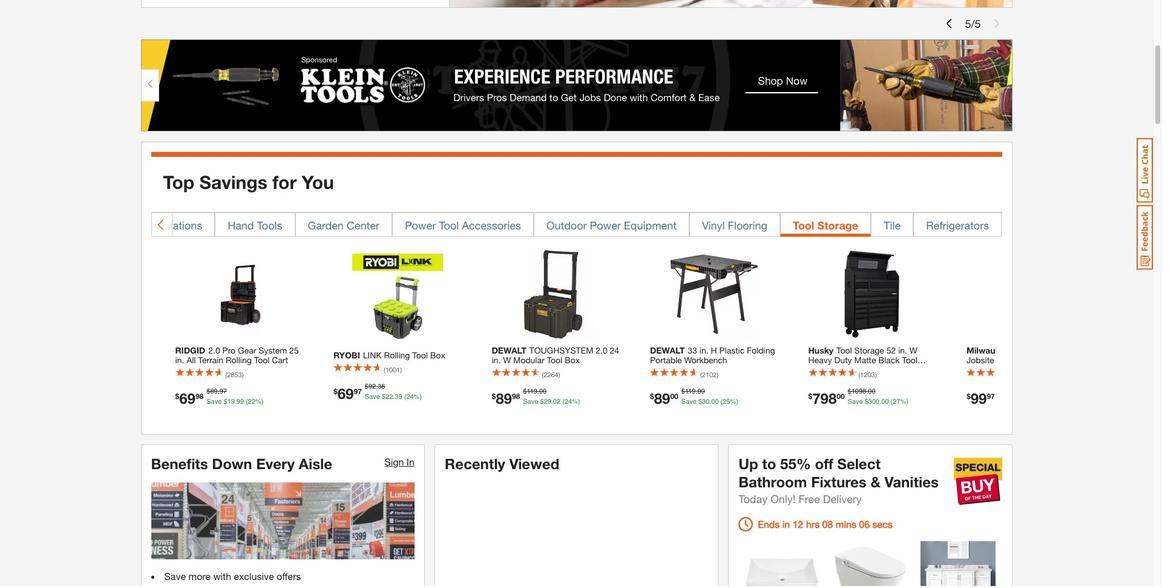 Task type: vqa. For each thing, say whether or not it's contained in the screenshot.
6 for 53
no



Task type: locate. For each thing, give the bounding box(es) containing it.
24 left "portable"
[[610, 345, 619, 355]]

1 horizontal spatial box
[[565, 355, 580, 365]]

0 horizontal spatial rolling
[[226, 355, 252, 365]]

ridgid
[[175, 345, 205, 355]]

storage left "52"
[[855, 345, 884, 355]]

1 dewalt from the left
[[492, 345, 527, 355]]

69 down all
[[179, 390, 195, 407]]

hand tools
[[228, 218, 282, 232]]

( right 30
[[721, 398, 723, 405]]

box
[[430, 350, 445, 360], [565, 355, 580, 365]]

1 horizontal spatial 119
[[685, 388, 696, 395]]

%) right 300
[[901, 398, 909, 405]]

1 horizontal spatial 99
[[971, 390, 987, 407]]

25 right 30
[[723, 398, 731, 405]]

24
[[610, 345, 619, 355], [406, 393, 414, 401], [565, 398, 572, 405]]

0 horizontal spatial 97
[[220, 388, 227, 395]]

save down "1098"
[[848, 398, 863, 405]]

more
[[189, 571, 211, 582]]

0 horizontal spatial 25
[[289, 345, 299, 355]]

(
[[384, 366, 385, 374], [226, 371, 227, 378], [542, 371, 544, 378], [701, 371, 702, 378], [859, 371, 860, 378], [404, 393, 406, 401], [246, 398, 248, 405], [563, 398, 565, 405], [721, 398, 723, 405], [891, 398, 893, 405]]

5 right previous slide image
[[965, 17, 971, 30]]

in. inside tool storage 52 in. w heavy duty matte black tool chest combo
[[899, 345, 908, 355]]

69 for link rolling tool box
[[338, 385, 354, 402]]

29
[[544, 398, 551, 405]]

24 for 89
[[565, 398, 572, 405]]

save left more
[[164, 571, 186, 582]]

rolling up ( 1001 )
[[384, 350, 410, 360]]

99
[[971, 390, 987, 407], [237, 398, 244, 405]]

ryobi link rolling tool box
[[334, 350, 445, 360]]

98 left 29
[[512, 391, 520, 401]]

69 inside $ 69 98 $ 89 . 97 save $ 19 . 99 ( 22 %)
[[179, 390, 195, 407]]

33
[[688, 345, 697, 355]]

5 left this is the last slide icon
[[975, 17, 981, 30]]

12
[[793, 518, 804, 530]]

33 in. h plastic folding portable workbench
[[650, 345, 775, 365]]

save left 30
[[682, 398, 697, 405]]

power right center
[[405, 218, 436, 232]]

tile button
[[871, 212, 914, 237]]

1 power from the left
[[405, 218, 436, 232]]

2 dewalt from the left
[[650, 345, 685, 355]]

dewalt left 33
[[650, 345, 685, 355]]

in. right "52"
[[899, 345, 908, 355]]

w left modular
[[503, 355, 511, 365]]

0 horizontal spatial 89
[[210, 388, 218, 395]]

( 1203 )
[[859, 371, 877, 378]]

1 2.0 from the left
[[208, 345, 220, 355]]

25 right 'cart'
[[289, 345, 299, 355]]

power tool accessories button
[[392, 212, 534, 237]]

98 left 19
[[195, 391, 204, 401]]

black
[[879, 355, 900, 365]]

2.0 pro gear system 25 in. all terrain rolling tool cart image
[[194, 249, 285, 340]]

w right "52"
[[910, 345, 918, 355]]

1 119 from the left
[[527, 388, 538, 395]]

98 for 69
[[195, 391, 204, 401]]

storage inside tool storage 52 in. w heavy duty matte black tool chest combo
[[855, 345, 884, 355]]

119 for modular
[[527, 388, 538, 395]]

recently viewed
[[445, 455, 560, 472]]

0 horizontal spatial 22
[[248, 398, 256, 405]]

24 inside $ 69 97 $ 92 . 36 save $ 22 . 39 ( 24 %)
[[406, 393, 414, 401]]

matte
[[855, 355, 876, 365]]

workbench
[[684, 355, 728, 365]]

to
[[762, 455, 776, 472]]

%) for 33 in. h plastic folding portable workbench
[[731, 398, 739, 405]]

5
[[965, 17, 971, 30], [975, 17, 981, 30]]

dewalt left toughsystem
[[492, 345, 527, 355]]

1 horizontal spatial 97
[[354, 387, 362, 396]]

) down 2.0 pro gear system 25 in. all terrain rolling tool cart
[[242, 371, 244, 378]]

( 2102 )
[[701, 371, 719, 378]]

%) for tool storage 52 in. w heavy duty matte black tool chest combo
[[901, 398, 909, 405]]

top
[[163, 171, 194, 193]]

) down toughsystem 2.0 24 in. w modular tool box
[[559, 371, 560, 378]]

benefits
[[151, 455, 208, 472]]

toughsystem 2.0 24 in. w modular tool box
[[492, 345, 619, 365]]

storage left the tile
[[818, 218, 859, 232]]

1 horizontal spatial w
[[910, 345, 918, 355]]

25 inside 2.0 pro gear system 25 in. all terrain rolling tool cart
[[289, 345, 299, 355]]

feedback link image
[[1137, 205, 1153, 270]]

tool storage
[[793, 218, 859, 232]]

bathroom
[[739, 473, 807, 490]]

97 left 92
[[354, 387, 362, 396]]

folding
[[747, 345, 775, 355]]

in.
[[700, 345, 709, 355], [899, 345, 908, 355], [1025, 345, 1034, 355], [175, 355, 184, 365], [492, 355, 501, 365]]

( right 300
[[891, 398, 893, 405]]

97 inside $ 69 97 $ 92 . 36 save $ 22 . 39 ( 24 %)
[[354, 387, 362, 396]]

89 down terrain
[[210, 388, 218, 395]]

24 inside toughsystem 2.0 24 in. w modular tool box
[[610, 345, 619, 355]]

)
[[400, 366, 402, 374], [242, 371, 244, 378], [559, 371, 560, 378], [717, 371, 719, 378], [875, 371, 877, 378]]

dewalt
[[492, 345, 527, 355], [650, 345, 685, 355]]

hand tools button
[[215, 212, 295, 237]]

0 horizontal spatial 98
[[195, 391, 204, 401]]

0 horizontal spatial 69
[[179, 390, 195, 407]]

tool right flooring
[[793, 218, 815, 232]]

down
[[212, 455, 252, 472]]

save for 33 in. h plastic folding portable workbench
[[682, 398, 697, 405]]

69
[[338, 385, 354, 402], [179, 390, 195, 407]]

00 up 29
[[539, 388, 547, 395]]

1 horizontal spatial 25
[[723, 398, 731, 405]]

aisle
[[299, 455, 332, 472]]

2 119 from the left
[[685, 388, 696, 395]]

in. left all
[[175, 355, 184, 365]]

1 horizontal spatial 5
[[975, 17, 981, 30]]

%) right 30
[[731, 398, 739, 405]]

15 in. ultimate jobsite backpack
[[967, 345, 1068, 365]]

1 horizontal spatial 69
[[338, 385, 354, 402]]

89 down "portable"
[[654, 390, 670, 407]]

up to 55% off select bathroom fixtures & vanities today only! free delivery
[[739, 455, 939, 505]]

save inside $ 69 97 $ 92 . 36 save $ 22 . 39 ( 24 %)
[[365, 393, 380, 401]]

modular
[[513, 355, 545, 365]]

89 inside $ 89 00 $ 119 . 00 save $ 30 . 00 ( 25 %)
[[654, 390, 670, 407]]

) down matte
[[875, 371, 877, 378]]

live chat image
[[1137, 138, 1153, 203]]

storage for tool storage
[[818, 218, 859, 232]]

%) right 19
[[256, 398, 264, 405]]

save inside $ 89 98 $ 119 . 00 save $ 29 . 02 ( 24 %)
[[523, 398, 538, 405]]

today only!
[[739, 492, 796, 505]]

1 horizontal spatial 2.0
[[596, 345, 608, 355]]

1 98 from the left
[[195, 391, 204, 401]]

00 right 300
[[882, 398, 889, 405]]

in. left h
[[700, 345, 709, 355]]

vanities
[[885, 473, 939, 490]]

you
[[302, 171, 334, 193]]

tool up 2264
[[547, 355, 563, 365]]

1 vertical spatial storage
[[855, 345, 884, 355]]

save inside $ 69 98 $ 89 . 97 save $ 19 . 99 ( 22 %)
[[207, 398, 222, 405]]

0 horizontal spatial power
[[405, 218, 436, 232]]

) down ryobi link rolling tool box
[[400, 366, 402, 374]]

outdoor
[[547, 218, 587, 232]]

119 inside $ 89 98 $ 119 . 00 save $ 29 . 02 ( 24 %)
[[527, 388, 538, 395]]

33 in. h plastic folding portable workbench image
[[669, 249, 760, 340]]

99 right 19
[[237, 398, 244, 405]]

%) inside $ 89 98 $ 119 . 00 save $ 29 . 02 ( 24 %)
[[572, 398, 580, 405]]

1 5 from the left
[[965, 17, 971, 30]]

garden center button
[[295, 212, 392, 237]]

0 horizontal spatial 24
[[406, 393, 414, 401]]

98 inside $ 89 98 $ 119 . 00 save $ 29 . 02 ( 24 %)
[[512, 391, 520, 401]]

0 horizontal spatial 119
[[527, 388, 538, 395]]

( inside $ 89 98 $ 119 . 00 save $ 29 . 02 ( 24 %)
[[563, 398, 565, 405]]

97 down ( 2853 )
[[220, 388, 227, 395]]

) down "workbench"
[[717, 371, 719, 378]]

save
[[365, 393, 380, 401], [207, 398, 222, 405], [523, 398, 538, 405], [682, 398, 697, 405], [848, 398, 863, 405], [164, 571, 186, 582]]

dewalt for portable
[[650, 345, 685, 355]]

in. left modular
[[492, 355, 501, 365]]

00 left 30
[[670, 391, 679, 401]]

22 right 19
[[248, 398, 256, 405]]

%) inside $ 89 00 $ 119 . 00 save $ 30 . 00 ( 25 %)
[[731, 398, 739, 405]]

2 horizontal spatial 89
[[654, 390, 670, 407]]

w inside toughsystem 2.0 24 in. w modular tool box
[[503, 355, 511, 365]]

sign in card banner image
[[151, 482, 415, 560]]

97
[[354, 387, 362, 396], [220, 388, 227, 395], [987, 391, 995, 401]]

tool storage 52 in. w heavy duty matte black tool chest combo
[[809, 345, 918, 375]]

99 down jobsite
[[971, 390, 987, 407]]

( 1001 )
[[384, 366, 402, 374]]

storage inside button
[[818, 218, 859, 232]]

tool
[[439, 218, 459, 232], [793, 218, 815, 232], [837, 345, 852, 355], [412, 350, 428, 360], [254, 355, 270, 365], [547, 355, 563, 365], [902, 355, 918, 365]]

( inside $ 798 00 $ 1098 . 00 save $ 300 . 00 ( 27 %)
[[891, 398, 893, 405]]

1 horizontal spatial dewalt
[[650, 345, 685, 355]]

24 right 02
[[565, 398, 572, 405]]

save inside $ 798 00 $ 1098 . 00 save $ 300 . 00 ( 27 %)
[[848, 398, 863, 405]]

%) right 39
[[414, 393, 422, 401]]

0 horizontal spatial 99
[[237, 398, 244, 405]]

( right 39
[[404, 393, 406, 401]]

2 98 from the left
[[512, 391, 520, 401]]

0 vertical spatial 25
[[289, 345, 299, 355]]

$
[[365, 383, 369, 391], [334, 387, 338, 396], [207, 388, 210, 395], [523, 388, 527, 395], [682, 388, 685, 395], [848, 388, 852, 395], [175, 391, 179, 401], [492, 391, 496, 401], [650, 391, 654, 401], [809, 391, 813, 401], [967, 391, 971, 401], [382, 393, 386, 401], [224, 398, 227, 405], [540, 398, 544, 405], [699, 398, 702, 405], [865, 398, 869, 405]]

00 left "1098"
[[837, 391, 845, 401]]

%) right 02
[[572, 398, 580, 405]]

save down 92
[[365, 393, 380, 401]]

jobsite
[[967, 355, 995, 365]]

power right outdoor
[[590, 218, 621, 232]]

tool right link on the left
[[412, 350, 428, 360]]

%) inside $ 69 97 $ 92 . 36 save $ 22 . 39 ( 24 %)
[[414, 393, 422, 401]]

portable
[[650, 355, 682, 365]]

christmas decorations button
[[78, 212, 215, 237]]

1 vertical spatial 25
[[723, 398, 731, 405]]

garden center
[[308, 218, 380, 232]]

36
[[378, 383, 385, 391]]

89 left 29
[[496, 390, 512, 407]]

%) inside $ 798 00 $ 1098 . 00 save $ 300 . 00 ( 27 %)
[[901, 398, 909, 405]]

0 vertical spatial storage
[[818, 218, 859, 232]]

( down matte
[[859, 371, 860, 378]]

24 inside $ 89 98 $ 119 . 00 save $ 29 . 02 ( 24 %)
[[565, 398, 572, 405]]

rolling
[[384, 350, 410, 360], [226, 355, 252, 365]]

select
[[838, 455, 881, 472]]

2.0
[[208, 345, 220, 355], [596, 345, 608, 355]]

2.0 right toughsystem
[[596, 345, 608, 355]]

tool up combo
[[837, 345, 852, 355]]

2 horizontal spatial 97
[[987, 391, 995, 401]]

w inside tool storage 52 in. w heavy duty matte black tool chest combo
[[910, 345, 918, 355]]

119 for portable
[[685, 388, 696, 395]]

save inside $ 89 00 $ 119 . 00 save $ 30 . 00 ( 25 %)
[[682, 398, 697, 405]]

save left 19
[[207, 398, 222, 405]]

22 inside $ 69 98 $ 89 . 97 save $ 19 . 99 ( 22 %)
[[248, 398, 256, 405]]

tool left 'cart'
[[254, 355, 270, 365]]

1 horizontal spatial 89
[[496, 390, 512, 407]]

2.0 inside 2.0 pro gear system 25 in. all terrain rolling tool cart
[[208, 345, 220, 355]]

rolling up ( 2853 )
[[226, 355, 252, 365]]

2.0 left pro
[[208, 345, 220, 355]]

2 horizontal spatial 24
[[610, 345, 619, 355]]

previous slide image
[[945, 19, 954, 28]]

0 horizontal spatial dewalt
[[492, 345, 527, 355]]

fixtures
[[811, 473, 867, 490]]

( right 19
[[246, 398, 248, 405]]

22 left 39
[[386, 393, 393, 401]]

this is the last slide image
[[992, 19, 1002, 28]]

1 horizontal spatial rolling
[[384, 350, 410, 360]]

97 inside $ 99 97
[[987, 391, 995, 401]]

in. right 15
[[1025, 345, 1034, 355]]

2 5 from the left
[[975, 17, 981, 30]]

( right 02
[[563, 398, 565, 405]]

refrigerators
[[926, 218, 989, 232]]

w
[[910, 345, 918, 355], [503, 355, 511, 365]]

dewalt for modular
[[492, 345, 527, 355]]

) for toughsystem 2.0 24 in. w modular tool box
[[559, 371, 560, 378]]

97 down jobsite
[[987, 391, 995, 401]]

save left 29
[[523, 398, 538, 405]]

( inside $ 89 00 $ 119 . 00 save $ 30 . 00 ( 25 %)
[[721, 398, 723, 405]]

69 inside $ 69 97 $ 92 . 36 save $ 22 . 39 ( 24 %)
[[338, 385, 354, 402]]

69 left 92
[[338, 385, 354, 402]]

savings
[[199, 171, 267, 193]]

( down ryobi link rolling tool box
[[384, 366, 385, 374]]

1 horizontal spatial power
[[590, 218, 621, 232]]

15 in. ultimate jobsite backpack image
[[985, 249, 1077, 340]]

2.0 inside toughsystem 2.0 24 in. w modular tool box
[[596, 345, 608, 355]]

storage
[[818, 218, 859, 232], [855, 345, 884, 355]]

0 horizontal spatial 2.0
[[208, 345, 220, 355]]

00 right 30
[[712, 398, 719, 405]]

1 horizontal spatial 98
[[512, 391, 520, 401]]

save for toughsystem 2.0 24 in. w modular tool box
[[523, 398, 538, 405]]

119 inside $ 89 00 $ 119 . 00 save $ 30 . 00 ( 25 %)
[[685, 388, 696, 395]]

%)
[[414, 393, 422, 401], [256, 398, 264, 405], [572, 398, 580, 405], [731, 398, 739, 405], [901, 398, 909, 405]]

0 horizontal spatial w
[[503, 355, 511, 365]]

24 right 39
[[406, 393, 414, 401]]

119
[[527, 388, 538, 395], [685, 388, 696, 395]]

00 up 300
[[868, 388, 876, 395]]

2 2.0 from the left
[[596, 345, 608, 355]]

0 horizontal spatial 5
[[965, 17, 971, 30]]

98 inside $ 69 98 $ 89 . 97 save $ 19 . 99 ( 22 %)
[[195, 391, 204, 401]]

89 inside $ 89 98 $ 119 . 00 save $ 29 . 02 ( 24 %)
[[496, 390, 512, 407]]

off
[[815, 455, 834, 472]]

) for 33 in. h plastic folding portable workbench
[[717, 371, 719, 378]]

1203
[[860, 371, 875, 378]]

%) inside $ 69 98 $ 89 . 97 save $ 19 . 99 ( 22 %)
[[256, 398, 264, 405]]

1 horizontal spatial 24
[[565, 398, 572, 405]]

1 horizontal spatial 22
[[386, 393, 393, 401]]



Task type: describe. For each thing, give the bounding box(es) containing it.
save for tool storage 52 in. w heavy duty matte black tool chest combo
[[848, 398, 863, 405]]

$ inside $ 99 97
[[967, 391, 971, 401]]

system
[[259, 345, 287, 355]]

hand
[[228, 218, 254, 232]]

mins
[[836, 518, 857, 530]]

89 inside $ 69 98 $ 89 . 97 save $ 19 . 99 ( 22 %)
[[210, 388, 218, 395]]

rolling inside 2.0 pro gear system 25 in. all terrain rolling tool cart
[[226, 355, 252, 365]]

$ 99 97
[[967, 390, 995, 407]]

$ 89 98 $ 119 . 00 save $ 29 . 02 ( 24 %)
[[492, 388, 580, 407]]

/
[[971, 17, 975, 30]]

in. inside toughsystem 2.0 24 in. w modular tool box
[[492, 355, 501, 365]]

garden
[[308, 218, 344, 232]]

27
[[893, 398, 901, 405]]

2 power from the left
[[590, 218, 621, 232]]

15
[[1013, 345, 1023, 355]]

tool inside 2.0 pro gear system 25 in. all terrain rolling tool cart
[[254, 355, 270, 365]]

92
[[369, 383, 376, 391]]

gear
[[238, 345, 256, 355]]

link
[[363, 350, 382, 360]]

19
[[227, 398, 235, 405]]

) for tool storage 52 in. w heavy duty matte black tool chest combo
[[875, 371, 877, 378]]

tool left the accessories
[[439, 218, 459, 232]]

chest
[[809, 365, 831, 375]]

( inside $ 69 97 $ 92 . 36 save $ 22 . 39 ( 24 %)
[[404, 393, 406, 401]]

img for filling the trades gap committed to helping prepare  the next generation of pros image
[[141, 0, 1013, 8]]

for
[[273, 171, 297, 193]]

heavy
[[809, 355, 832, 365]]

%) for 2.0 pro gear system 25 in. all terrain rolling tool cart
[[256, 398, 264, 405]]

toilets & tubs product image image
[[833, 541, 908, 586]]

hrs
[[806, 518, 820, 530]]

vinyl flooring button
[[690, 212, 780, 237]]

in. inside 2.0 pro gear system 25 in. all terrain rolling tool cart
[[175, 355, 184, 365]]

in
[[783, 518, 790, 530]]

pro
[[223, 345, 236, 355]]

box inside toughsystem 2.0 24 in. w modular tool box
[[565, 355, 580, 365]]

ends
[[758, 518, 780, 530]]

equipment
[[624, 218, 677, 232]]

89 for 33 in. h plastic folding portable workbench
[[654, 390, 670, 407]]

tool storage button
[[780, 212, 871, 237]]

christmas decorations
[[91, 218, 202, 232]]

$ 89 00 $ 119 . 00 save $ 30 . 00 ( 25 %)
[[650, 388, 739, 407]]

duty
[[835, 355, 852, 365]]

secs
[[873, 518, 893, 530]]

ryobi
[[334, 350, 360, 360]]

tile
[[884, 218, 901, 232]]

98 for 89
[[512, 391, 520, 401]]

offers
[[277, 571, 301, 582]]

all
[[187, 355, 196, 365]]

flooring
[[728, 218, 768, 232]]

00 up 30
[[698, 388, 705, 395]]

bathroom sinks & faucets product image image
[[745, 541, 820, 586]]

tool storage 52 in. w heavy duty matte black tool chest combo image
[[827, 249, 918, 340]]

link rolling tool box image
[[352, 253, 443, 345]]

exclusive
[[234, 571, 274, 582]]

( 2853 )
[[226, 371, 244, 378]]

24 for 69
[[406, 393, 414, 401]]

back arrow image
[[157, 218, 167, 230]]

w for 798
[[910, 345, 918, 355]]

ends in 12 hrs 08 mins 06 secs
[[758, 518, 893, 530]]

( 2264 )
[[542, 371, 560, 378]]

center
[[347, 218, 380, 232]]

combo
[[833, 365, 861, 375]]

vanities, mirrors & hardware product image image
[[921, 541, 996, 586]]

97 for 99
[[987, 391, 995, 401]]

( down 2.0 pro gear system 25 in. all terrain rolling tool cart
[[226, 371, 227, 378]]

plastic
[[720, 345, 745, 355]]

special buy logo image
[[954, 457, 1002, 505]]

sign in
[[385, 456, 415, 467]]

viewed
[[509, 455, 560, 472]]

2264
[[544, 371, 559, 378]]

( down "workbench"
[[701, 371, 702, 378]]

recently
[[445, 455, 505, 472]]

toughsystem 2.0 24 in. w modular tool box image
[[510, 249, 602, 340]]

free delivery
[[799, 492, 862, 505]]

refrigerators button
[[914, 212, 1002, 237]]

save for 2.0 pro gear system 25 in. all terrain rolling tool cart
[[207, 398, 222, 405]]

22 inside $ 69 97 $ 92 . 36 save $ 22 . 39 ( 24 %)
[[386, 393, 393, 401]]

25 inside $ 89 00 $ 119 . 00 save $ 30 . 00 ( 25 %)
[[723, 398, 731, 405]]

&
[[871, 473, 881, 490]]

$ 69 98 $ 89 . 97 save $ 19 . 99 ( 22 %)
[[175, 388, 264, 407]]

$ 69 97 $ 92 . 36 save $ 22 . 39 ( 24 %)
[[334, 383, 422, 402]]

husky
[[809, 345, 834, 355]]

in. inside 33 in. h plastic folding portable workbench
[[700, 345, 709, 355]]

%) for toughsystem 2.0 24 in. w modular tool box
[[572, 398, 580, 405]]

outdoor power equipment
[[547, 218, 677, 232]]

69 for 2.0 pro gear system 25 in. all terrain rolling tool cart
[[179, 390, 195, 407]]

2853
[[227, 371, 242, 378]]

tools
[[257, 218, 282, 232]]

0 horizontal spatial box
[[430, 350, 445, 360]]

vinyl flooring
[[702, 218, 768, 232]]

h
[[711, 345, 717, 355]]

terrain
[[198, 355, 223, 365]]

top savings for you
[[163, 171, 334, 193]]

tool right black
[[902, 355, 918, 365]]

backpack
[[997, 355, 1035, 365]]

52
[[887, 345, 896, 355]]

every
[[256, 455, 295, 472]]

save for link rolling tool box
[[365, 393, 380, 401]]

sign in link
[[385, 456, 415, 467]]

milwaukee
[[967, 345, 1010, 355]]

99 inside $ 69 98 $ 89 . 97 save $ 19 . 99 ( 22 %)
[[237, 398, 244, 405]]

) for link rolling tool box
[[400, 366, 402, 374]]

89 for toughsystem 2.0 24 in. w modular tool box
[[496, 390, 512, 407]]

08
[[823, 518, 833, 530]]

vinyl
[[702, 218, 725, 232]]

sign
[[385, 456, 404, 467]]

outdoor power equipment button
[[534, 212, 690, 237]]

02
[[553, 398, 561, 405]]

97 inside $ 69 98 $ 89 . 97 save $ 19 . 99 ( 22 %)
[[220, 388, 227, 395]]

christmas
[[91, 218, 141, 232]]

cart
[[272, 355, 288, 365]]

storage for tool storage 52 in. w heavy duty matte black tool chest combo
[[855, 345, 884, 355]]

( inside $ 69 98 $ 89 . 97 save $ 19 . 99 ( 22 %)
[[246, 398, 248, 405]]

) for 2.0 pro gear system 25 in. all terrain rolling tool cart
[[242, 371, 244, 378]]

w for 89
[[503, 355, 511, 365]]

power tool accessories
[[405, 218, 521, 232]]

00 inside $ 89 98 $ 119 . 00 save $ 29 . 02 ( 24 %)
[[539, 388, 547, 395]]

1098
[[852, 388, 867, 395]]

2.0 pro gear system 25 in. all terrain rolling tool cart
[[175, 345, 299, 365]]

in. inside the 15 in. ultimate jobsite backpack
[[1025, 345, 1034, 355]]

$ 798 00 $ 1098 . 00 save $ 300 . 00 ( 27 %)
[[809, 388, 909, 407]]

( down modular
[[542, 371, 544, 378]]

2102
[[702, 371, 717, 378]]

tool inside toughsystem 2.0 24 in. w modular tool box
[[547, 355, 563, 365]]

ultimate
[[1036, 345, 1068, 355]]

1001
[[385, 366, 400, 374]]

55%
[[780, 455, 811, 472]]

97 for 69
[[354, 387, 362, 396]]

%) for link rolling tool box
[[414, 393, 422, 401]]

toughsystem
[[530, 345, 594, 355]]

30
[[702, 398, 710, 405]]

save more with exclusive offers
[[164, 571, 301, 582]]



